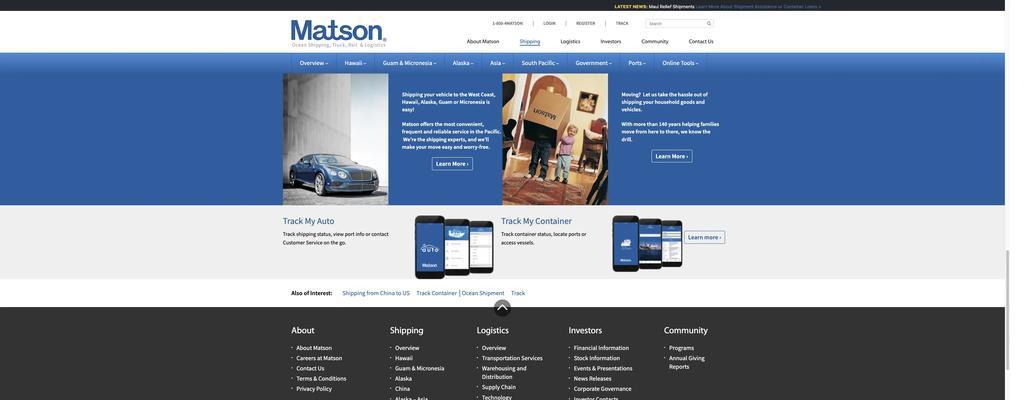 Task type: locate. For each thing, give the bounding box(es) containing it.
1 horizontal spatial us
[[708, 39, 714, 45]]

0 vertical spatial contact
[[689, 39, 707, 45]]

container
[[515, 230, 536, 237]]

footer
[[0, 300, 1005, 400]]

your down us
[[643, 98, 654, 105]]

footer containing about
[[0, 300, 1005, 400]]

1 vertical spatial logistics
[[477, 327, 509, 336]]

goods
[[681, 98, 695, 105]]

container left loans
[[780, 4, 800, 9]]

2 vertical spatial container
[[432, 289, 457, 297]]

matson up frequent
[[402, 120, 419, 127]]

ports
[[629, 59, 642, 67]]

1 vertical spatial contact
[[297, 364, 317, 372]]

your
[[650, 76, 667, 87]]

hawaii link up china link
[[395, 354, 413, 362]]

or
[[774, 4, 778, 9], [454, 98, 459, 105], [366, 230, 371, 237], [582, 230, 587, 237]]

or right info
[[366, 230, 371, 237]]

guam & micronesia link
[[383, 59, 436, 67], [395, 364, 445, 372]]

of right also
[[304, 289, 309, 297]]

1 horizontal spatial about matson link
[[467, 36, 510, 50]]

releases
[[589, 375, 612, 382]]

1 vertical spatial container
[[536, 215, 572, 227]]

1 vertical spatial your
[[643, 98, 654, 105]]

of right out
[[703, 91, 708, 98]]

the up household
[[669, 91, 677, 98]]

0 horizontal spatial of
[[304, 289, 309, 297]]

the right we're
[[418, 136, 425, 143]]

0 vertical spatial about matson link
[[467, 36, 510, 50]]

container up locate
[[536, 215, 572, 227]]

my up container
[[523, 215, 534, 227]]

move
[[622, 128, 635, 135], [428, 143, 441, 150]]

matson up at
[[313, 344, 332, 352]]

1 vertical spatial community
[[664, 327, 708, 336]]

or up most
[[454, 98, 459, 105]]

0 vertical spatial alaska link
[[453, 59, 474, 67]]

or right ports
[[582, 230, 587, 237]]

0 vertical spatial shipment
[[730, 4, 750, 9]]

information up events & presentations link
[[590, 354, 620, 362]]

from left here
[[636, 128, 647, 135]]

from left us
[[367, 289, 379, 297]]

0 horizontal spatial from
[[367, 289, 379, 297]]

overview inside overview hawaii guam & micronesia alaska china
[[395, 344, 419, 352]]

› for shipping
[[467, 160, 469, 168]]

shipments
[[669, 4, 691, 9]]

0 horizontal spatial logistics
[[477, 327, 509, 336]]

my for container
[[523, 215, 534, 227]]

0 horizontal spatial in
[[330, 23, 335, 31]]

supply
[[482, 383, 500, 391]]

to inside shipping your vehicle to the west coast, hawaii, alaska, guam or micronesia is easy!
[[454, 91, 459, 98]]

hawaii link
[[345, 59, 366, 67], [395, 354, 413, 362]]

us down search icon
[[708, 39, 714, 45]]

shipment up "backtop" image
[[479, 289, 505, 297]]

south pacific link
[[522, 59, 559, 67]]

None search field
[[646, 19, 714, 28]]

0 vertical spatial china
[[380, 289, 395, 297]]

0 vertical spatial of
[[703, 91, 708, 98]]

container left │ocean
[[432, 289, 457, 297]]

2 vertical spatial guam
[[395, 364, 411, 372]]

0 horizontal spatial alaska
[[395, 375, 412, 382]]

678-
[[573, 13, 584, 21]]

the left go.
[[331, 239, 338, 246]]

0 vertical spatial container
[[780, 4, 800, 9]]

1- right the call
[[557, 13, 562, 21]]

investors
[[601, 39, 621, 45], [569, 327, 602, 336]]

service down shipments
[[683, 13, 701, 21]]

matson inside matson offers the most convenient, frequent and reliable service in the pacific. we're the shipping experts, and we'll make your move easy and worry-free.
[[402, 120, 419, 127]]

1 horizontal spatial service
[[683, 13, 701, 21]]

and down the transportation services link
[[517, 364, 527, 372]]

investors down speak
[[601, 39, 621, 45]]

in down information
[[330, 23, 335, 31]]

2 my from the left
[[523, 215, 534, 227]]

hawaii link for guam & micronesia link corresponding to "asia" link
[[345, 59, 366, 67]]

0 vertical spatial investors
[[601, 39, 621, 45]]

china link
[[395, 385, 410, 393]]

1 vertical spatial on
[[324, 239, 330, 246]]

corporate governance link
[[574, 385, 632, 393]]

1 horizontal spatial hawaii
[[395, 354, 413, 362]]

information
[[320, 13, 351, 21]]

1 horizontal spatial overview link
[[395, 344, 419, 352]]

about matson link up careers at matson "link"
[[297, 344, 332, 352]]

shipping
[[520, 39, 540, 45], [402, 91, 423, 98], [343, 289, 365, 297], [390, 327, 424, 336]]

1 vertical spatial alaska link
[[395, 375, 412, 382]]

matson offers the most convenient, frequent and reliable service in the pacific. we're the shipping experts, and we'll make your move easy and worry-free.
[[402, 120, 501, 150]]

contact inside about matson careers at matson contact us terms & conditions privacy policy
[[297, 364, 317, 372]]

community inside footer
[[664, 327, 708, 336]]

0 horizontal spatial overview
[[300, 59, 324, 67]]

1 vertical spatial hawaii
[[395, 354, 413, 362]]

my left auto
[[305, 215, 315, 227]]

0 vertical spatial alaska
[[453, 59, 470, 67]]

1 my from the left
[[305, 215, 315, 227]]

the left west
[[460, 91, 467, 98]]

privacy policy link
[[297, 385, 332, 393]]

1 vertical spatial hawaii link
[[395, 354, 413, 362]]

alaska link up china link
[[395, 375, 412, 382]]

shipping inside footer
[[390, 327, 424, 336]]

south
[[522, 59, 537, 67]]

about inside top menu navigation
[[467, 39, 481, 45]]

community
[[642, 39, 669, 45], [664, 327, 708, 336]]

>
[[814, 4, 817, 9]]

search image
[[707, 21, 711, 26]]

the up reliable on the top of the page
[[435, 120, 443, 127]]

in down convenient,
[[470, 128, 475, 135]]

reports
[[670, 363, 689, 371]]

status, down auto
[[317, 230, 332, 237]]

your inside shipping your vehicle to the west coast, hawaii, alaska, guam or micronesia is easy!
[[424, 91, 435, 98]]

1 horizontal spatial of
[[703, 91, 708, 98]]

0 vertical spatial information
[[599, 344, 629, 352]]

0 horizontal spatial shipment
[[479, 289, 505, 297]]

on up united
[[352, 13, 358, 21]]

on right service
[[324, 239, 330, 246]]

877-
[[562, 13, 573, 21]]

alaska up china link
[[395, 375, 412, 382]]

0 vertical spatial logistics
[[561, 39, 580, 45]]

logistics down the register link
[[561, 39, 580, 45]]

household
[[669, 76, 709, 87]]

car ready to be transported on matson ship. image
[[283, 63, 389, 206]]

and inside overview transportation services warehousing and distribution supply chain
[[517, 364, 527, 372]]

overview inside overview transportation services warehousing and distribution supply chain
[[482, 344, 506, 352]]

here
[[648, 128, 659, 135]]

1 horizontal spatial overview
[[395, 344, 419, 352]]

giving
[[689, 354, 705, 362]]

1 vertical spatial guam
[[439, 98, 453, 105]]

hawaii link for guam & micronesia link for china link
[[395, 354, 413, 362]]

terms
[[297, 375, 312, 382]]

1 vertical spatial about matson link
[[297, 344, 332, 352]]

us up terms & conditions link
[[318, 364, 324, 372]]

overview for overview hawaii guam & micronesia alaska china
[[395, 344, 419, 352]]

move left easy
[[428, 143, 441, 150]]

0 vertical spatial track link
[[605, 20, 629, 26]]

news releases link
[[574, 375, 612, 382]]

track for track container status, locate ports or access vessels.
[[501, 230, 514, 237]]

status, inside track shipping status, view port info or contact customer service on the go.
[[317, 230, 332, 237]]

0 horizontal spatial asia
[[390, 13, 400, 21]]

your inside matson offers the most convenient, frequent and reliable service in the pacific. we're the shipping experts, and we'll make your move easy and worry-free.
[[416, 143, 427, 150]]

1 horizontal spatial shipment
[[730, 4, 750, 9]]

moving?
[[622, 91, 641, 98]]

shipping down reliable on the top of the page
[[426, 136, 447, 143]]

0 vertical spatial guam & micronesia link
[[383, 59, 436, 67]]

0 horizontal spatial hawaii link
[[345, 59, 366, 67]]

overview
[[300, 59, 324, 67], [395, 344, 419, 352], [482, 344, 506, 352]]

status, inside track container status, locate ports or access vessels.
[[538, 230, 553, 237]]

contact down careers
[[297, 364, 317, 372]]

tools
[[681, 59, 695, 67]]

1-
[[557, 13, 562, 21], [493, 20, 496, 26]]

track inside track shipping status, view port info or contact customer service on the go.
[[283, 230, 295, 237]]

logistics down "backtop" image
[[477, 327, 509, 336]]

0 vertical spatial hawaii
[[345, 59, 362, 67]]

reliable
[[434, 128, 451, 135]]

2 vertical spatial micronesia
[[417, 364, 445, 372]]

and down out
[[696, 98, 705, 105]]

information
[[599, 344, 629, 352], [590, 354, 620, 362]]

0 horizontal spatial my
[[305, 215, 315, 227]]

0 horizontal spatial status,
[[317, 230, 332, 237]]

0 horizontal spatial container
[[432, 289, 457, 297]]

0 horizontal spatial move
[[428, 143, 441, 150]]

0 horizontal spatial us
[[318, 364, 324, 372]]

overview hawaii guam & micronesia alaska china
[[395, 344, 445, 393]]

0 horizontal spatial alaska link
[[395, 375, 412, 382]]

move up drill.
[[622, 128, 635, 135]]

of inside moving?  let us take the hassle out of shipping your household goods and vehicles.
[[703, 91, 708, 98]]

investors link
[[591, 36, 632, 50]]

guam
[[383, 59, 398, 67], [439, 98, 453, 105], [395, 364, 411, 372]]

2 horizontal spatial overview
[[482, 344, 506, 352]]

1 horizontal spatial contact
[[689, 39, 707, 45]]

1 horizontal spatial my
[[523, 215, 534, 227]]

track shipping status, view port info or contact customer service on the go.
[[283, 230, 389, 246]]

&
[[400, 59, 403, 67], [412, 364, 416, 372], [592, 364, 596, 372], [314, 375, 317, 382]]

overview for overview transportation services warehousing and distribution supply chain
[[482, 344, 506, 352]]

0 vertical spatial your
[[424, 91, 435, 98]]

contact us link up tools
[[679, 36, 714, 50]]

0 horizontal spatial service
[[452, 128, 469, 135]]

2 vertical spatial your
[[416, 143, 427, 150]]

1- left the 4matson
[[493, 20, 496, 26]]

matson inside top menu navigation
[[482, 39, 499, 45]]

0 horizontal spatial ›
[[467, 160, 469, 168]]

careers at matson link
[[297, 354, 342, 362]]

service inside matson offers the most convenient, frequent and reliable service in the pacific. we're the shipping experts, and we'll make your move easy and worry-free.
[[452, 128, 469, 135]]

learn more › for here
[[656, 152, 688, 160]]

from
[[636, 128, 647, 135], [367, 289, 379, 297]]

community up online on the top of page
[[642, 39, 669, 45]]

programs annual giving reports
[[670, 344, 705, 371]]

about for about matson careers at matson contact us terms & conditions privacy policy
[[297, 344, 312, 352]]

hawaii down blue matson logo with ocean, shipping, truck, rail and logistics written beneath it. on the left of the page
[[345, 59, 362, 67]]

0 vertical spatial in
[[330, 23, 335, 31]]

to
[[383, 13, 388, 21], [598, 13, 603, 21], [454, 91, 459, 98], [660, 128, 665, 135], [396, 289, 401, 297]]

0 vertical spatial us
[[708, 39, 714, 45]]

hawaii link down blue matson logo with ocean, shipping, truck, rail and logistics written beneath it. on the left of the page
[[345, 59, 366, 67]]

0 vertical spatial service
[[683, 13, 701, 21]]

in inside to speak with a matson customer service representative in the united states.
[[330, 23, 335, 31]]

1 horizontal spatial contact us link
[[679, 36, 714, 50]]

the
[[336, 23, 344, 31], [460, 91, 467, 98], [669, 91, 677, 98], [435, 120, 443, 127], [476, 128, 483, 135], [703, 128, 711, 135], [418, 136, 425, 143], [331, 239, 338, 246]]

learn more › link
[[652, 150, 692, 163], [432, 157, 473, 170], [684, 231, 725, 244]]

the down families
[[703, 128, 711, 135]]

investors up financial
[[569, 327, 602, 336]]

contact
[[689, 39, 707, 45], [297, 364, 317, 372]]

on
[[352, 13, 358, 21], [324, 239, 330, 246]]

2 status, from the left
[[538, 230, 553, 237]]

1 vertical spatial china
[[395, 385, 410, 393]]

contact inside top menu navigation
[[689, 39, 707, 45]]

1 vertical spatial track link
[[511, 289, 525, 297]]

contact us link down careers
[[297, 364, 324, 372]]

overview link
[[300, 59, 328, 67], [395, 344, 419, 352], [482, 344, 506, 352]]

track inside track container status, locate ports or access vessels.
[[501, 230, 514, 237]]

track link
[[605, 20, 629, 26], [511, 289, 525, 297]]

warehousing and distribution link
[[482, 364, 527, 381]]

the up we'll
[[476, 128, 483, 135]]

1 vertical spatial guam & micronesia link
[[395, 364, 445, 372]]

1 horizontal spatial ›
[[687, 152, 688, 160]]

learn more › link for here
[[652, 150, 692, 163]]

drill.
[[622, 136, 633, 143]]

1 vertical spatial us
[[318, 364, 324, 372]]

careers
[[297, 354, 316, 362]]

shipping up service
[[296, 230, 316, 237]]

your right make
[[416, 143, 427, 150]]

shipment left assistance
[[730, 4, 750, 9]]

matson down maui
[[638, 13, 656, 21]]

information up stock information link
[[599, 344, 629, 352]]

1 status, from the left
[[317, 230, 332, 237]]

login
[[544, 20, 556, 26]]

1 vertical spatial contact us link
[[297, 364, 324, 372]]

alaska link down about matson
[[453, 59, 474, 67]]

us
[[708, 39, 714, 45], [318, 364, 324, 372]]

overview link for logistics
[[482, 344, 506, 352]]

1 horizontal spatial in
[[470, 128, 475, 135]]

status, down track my container link in the bottom of the page
[[538, 230, 553, 237]]

convenient,
[[457, 120, 484, 127]]

1 vertical spatial in
[[470, 128, 475, 135]]

contact up tools
[[689, 39, 707, 45]]

1-800-4matson link
[[493, 20, 533, 26]]

china
[[380, 289, 395, 297], [395, 385, 410, 393]]

service inside to speak with a matson customer service representative in the united states.
[[683, 13, 701, 21]]

china inside overview hawaii guam & micronesia alaska china
[[395, 385, 410, 393]]

and down experts,
[[454, 143, 463, 150]]

& inside overview hawaii guam & micronesia alaska china
[[412, 364, 416, 372]]

hawaii up china link
[[395, 354, 413, 362]]

governance
[[601, 385, 632, 393]]

your up "alaska,"
[[424, 91, 435, 98]]

community up programs
[[664, 327, 708, 336]]

investors inside footer
[[569, 327, 602, 336]]

0 vertical spatial asia
[[390, 13, 400, 21]]

offers
[[420, 120, 434, 127]]

& inside about matson careers at matson contact us terms & conditions privacy policy
[[314, 375, 317, 382]]

0 horizontal spatial china
[[380, 289, 395, 297]]

shipping inside matson offers the most convenient, frequent and reliable service in the pacific. we're the shipping experts, and we'll make your move easy and worry-free.
[[426, 136, 447, 143]]

shipping inside moving?  let us take the hassle out of shipping your household goods and vehicles.
[[622, 98, 642, 105]]

or right assistance
[[774, 4, 778, 9]]

1 vertical spatial asia
[[491, 59, 501, 67]]

shipping up vehicles.
[[622, 98, 642, 105]]

1 horizontal spatial 1-
[[557, 13, 562, 21]]

guam inside shipping your vehicle to the west coast, hawaii, alaska, guam or micronesia is easy!
[[439, 98, 453, 105]]

stock
[[574, 354, 588, 362]]

vehicle
[[436, 91, 453, 98]]

assistance
[[751, 4, 773, 9]]

alaska down about matson
[[453, 59, 470, 67]]

1 vertical spatial micronesia
[[460, 98, 485, 105]]

micronesia
[[405, 59, 432, 67], [460, 98, 485, 105], [417, 364, 445, 372]]

alaska link for "asia" link
[[453, 59, 474, 67]]

us inside about matson careers at matson contact us terms & conditions privacy policy
[[318, 364, 324, 372]]

0 horizontal spatial contact
[[297, 364, 317, 372]]

make
[[402, 143, 415, 150]]

0 horizontal spatial on
[[324, 239, 330, 246]]

0 horizontal spatial about matson link
[[297, 344, 332, 352]]

experts,
[[448, 136, 467, 143]]

info
[[356, 230, 365, 237]]

micronesia inside overview hawaii guam & micronesia alaska china
[[417, 364, 445, 372]]

more
[[634, 120, 646, 127], [672, 152, 685, 160], [452, 160, 466, 168], [705, 233, 718, 241]]

1 vertical spatial service
[[452, 128, 469, 135]]

we're
[[403, 136, 417, 143]]

1 horizontal spatial status,
[[538, 230, 553, 237]]

moving your household
[[622, 76, 709, 87]]

about matson link down to speak with a matson customer service representative in the united states. at the top
[[467, 36, 510, 50]]

service up experts,
[[452, 128, 469, 135]]

matson down to speak with a matson customer service representative in the united states. at the top
[[482, 39, 499, 45]]

140
[[659, 120, 667, 127]]

about inside about matson careers at matson contact us terms & conditions privacy policy
[[297, 344, 312, 352]]

with more than 140 years helping families move from here to there, we know the drill.
[[622, 120, 719, 143]]

about matson link for careers at matson "link"
[[297, 344, 332, 352]]

to inside to speak with a matson customer service representative in the united states.
[[598, 13, 603, 21]]

0 vertical spatial community
[[642, 39, 669, 45]]

1 horizontal spatial move
[[622, 128, 635, 135]]

latest news: maui relief shipments learn more about shipment assistance or container loans >
[[611, 4, 817, 9]]

register link
[[566, 20, 605, 26]]

1 horizontal spatial logistics
[[561, 39, 580, 45]]

the down information
[[336, 23, 344, 31]]

0 vertical spatial guam
[[383, 59, 398, 67]]

asia
[[390, 13, 400, 21], [491, 59, 501, 67]]



Task type: vqa. For each thing, say whether or not it's contained in the screenshot.
the bottommost from
yes



Task type: describe. For each thing, give the bounding box(es) containing it.
1 vertical spatial shipment
[[479, 289, 505, 297]]

for further information on shipping to asia
[[292, 13, 400, 21]]

south pacific
[[522, 59, 555, 67]]

supply chain link
[[482, 383, 516, 391]]

free.
[[479, 143, 490, 150]]

matson right at
[[324, 354, 342, 362]]

investors inside top menu navigation
[[601, 39, 621, 45]]

we'll
[[478, 136, 489, 143]]

1 vertical spatial from
[[367, 289, 379, 297]]

track container status, locate ports or access vessels.
[[501, 230, 587, 246]]

the inside 'with more than 140 years helping families move from here to there, we know the drill.'
[[703, 128, 711, 135]]

1 vertical spatial information
[[590, 354, 620, 362]]

800-
[[496, 20, 505, 26]]

the inside to speak with a matson customer service representative in the united states.
[[336, 23, 344, 31]]

0 horizontal spatial 1-
[[493, 20, 496, 26]]

track my container link
[[501, 215, 572, 227]]

events & presentations link
[[574, 364, 633, 372]]

online tools link
[[663, 59, 699, 67]]

hassle
[[678, 91, 693, 98]]

distribution
[[482, 373, 513, 381]]

1 horizontal spatial track link
[[605, 20, 629, 26]]

0 horizontal spatial overview link
[[300, 59, 328, 67]]

the inside moving?  let us take the hassle out of shipping your household goods and vehicles.
[[669, 91, 677, 98]]

programs
[[670, 344, 694, 352]]

about for about matson
[[467, 39, 481, 45]]

access
[[501, 239, 516, 246]]

contact
[[372, 230, 389, 237]]

families
[[701, 120, 719, 127]]

on inside track shipping status, view port info or contact customer service on the go.
[[324, 239, 330, 246]]

alaska,
[[421, 98, 438, 105]]

1 horizontal spatial asia
[[491, 59, 501, 67]]

representative
[[292, 23, 328, 31]]

1-877-678-ship link
[[557, 13, 597, 21]]

speak
[[604, 13, 620, 21]]

about for about
[[292, 327, 315, 336]]

in inside matson offers the most convenient, frequent and reliable service in the pacific. we're the shipping experts, and we'll make your move easy and worry-free.
[[470, 128, 475, 135]]

out
[[694, 91, 702, 98]]

annual giving reports link
[[670, 354, 705, 371]]

or inside track shipping status, view port info or contact customer service on the go.
[[366, 230, 371, 237]]

4matson
[[505, 20, 523, 26]]

2 horizontal spatial ›
[[720, 233, 721, 241]]

move inside 'with more than 140 years helping families move from here to there, we know the drill.'
[[622, 128, 635, 135]]

and inside moving?  let us take the hassle out of shipping your household goods and vehicles.
[[696, 98, 705, 105]]

hawaii,
[[402, 98, 420, 105]]

loans
[[801, 4, 813, 9]]

states.
[[364, 23, 381, 31]]

from inside 'with more than 140 years helping families move from here to there, we know the drill.'
[[636, 128, 647, 135]]

,
[[527, 13, 528, 21]]

track my auto app shown on mobile phone. image
[[415, 216, 494, 279]]

government link
[[576, 59, 612, 67]]

alaska inside overview hawaii guam & micronesia alaska china
[[395, 375, 412, 382]]

presentations
[[597, 364, 633, 372]]

0 vertical spatial contact us link
[[679, 36, 714, 50]]

and down offers
[[424, 128, 433, 135]]

than
[[647, 120, 658, 127]]

children playing with matson household shipping box. image
[[503, 63, 608, 206]]

shipping inside shipping link
[[520, 39, 540, 45]]

privacy
[[297, 385, 315, 393]]

the inside shipping your vehicle to the west coast, hawaii, alaska, guam or micronesia is easy!
[[460, 91, 467, 98]]

about matson
[[467, 39, 499, 45]]

or inside track container status, locate ports or access vessels.
[[582, 230, 587, 237]]

to inside 'with more than 140 years helping families move from here to there, we know the drill.'
[[660, 128, 665, 135]]

alaska link for china link
[[395, 375, 412, 382]]

shipping your vehicle to the west coast, hawaii, alaska, guam or micronesia is easy!
[[402, 91, 496, 113]]

conditions
[[318, 375, 346, 382]]

0 horizontal spatial hawaii
[[345, 59, 362, 67]]

news
[[574, 375, 588, 382]]

vehicles.
[[622, 106, 642, 113]]

move inside matson offers the most convenient, frequent and reliable service in the pacific. we're the shipping experts, and we'll make your move easy and worry-free.
[[428, 143, 441, 150]]

go.
[[339, 239, 346, 246]]

login link
[[533, 20, 566, 26]]

track for track container │ocean shipment
[[417, 289, 431, 297]]

view
[[333, 230, 344, 237]]

policy
[[316, 385, 332, 393]]

, please call 1-877-678-ship
[[527, 13, 597, 21]]

guam inside overview hawaii guam & micronesia alaska china
[[395, 364, 411, 372]]

us
[[403, 289, 410, 297]]

call
[[547, 13, 556, 21]]

helping
[[682, 120, 700, 127]]

› for the
[[687, 152, 688, 160]]

also
[[292, 289, 303, 297]]

vessels.
[[517, 239, 535, 246]]

latest
[[611, 4, 628, 9]]

track my auto
[[283, 215, 334, 227]]

transportation
[[482, 354, 520, 362]]

online
[[663, 59, 680, 67]]

track for track my container
[[501, 215, 521, 227]]

& inside financial information stock information events & presentations news releases corporate governance
[[592, 364, 596, 372]]

register
[[576, 20, 595, 26]]

ports
[[569, 230, 581, 237]]

guam & micronesia link for china link
[[395, 364, 445, 372]]

overview for overview
[[300, 59, 324, 67]]

there,
[[666, 128, 680, 135]]

service
[[306, 239, 323, 246]]

your inside moving?  let us take the hassle out of shipping your household goods and vehicles.
[[643, 98, 654, 105]]

track for track my auto
[[283, 215, 303, 227]]

know
[[689, 128, 702, 135]]

locate
[[554, 230, 568, 237]]

shipping inside track shipping status, view port info or contact customer service on the go.
[[296, 230, 316, 237]]

shipping from china to us
[[343, 289, 410, 297]]

Search search field
[[646, 19, 714, 28]]

terms & conditions link
[[297, 375, 346, 382]]

logistics inside top menu navigation
[[561, 39, 580, 45]]

asia link
[[491, 59, 505, 67]]

0 vertical spatial on
[[352, 13, 358, 21]]

2 horizontal spatial container
[[780, 4, 800, 9]]

financial
[[574, 344, 597, 352]]

the inside track shipping status, view port info or contact customer service on the go.
[[331, 239, 338, 246]]

and up worry-
[[468, 136, 477, 143]]

shipping up the states. on the top of the page
[[360, 13, 382, 21]]

guam & micronesia link for "asia" link
[[383, 59, 436, 67]]

worry-
[[464, 143, 479, 150]]

track for track shipping status, view port info or contact customer service on the go.
[[283, 230, 295, 237]]

contact us
[[689, 39, 714, 45]]

community inside top menu navigation
[[642, 39, 669, 45]]

pacific
[[538, 59, 555, 67]]

programs link
[[670, 344, 694, 352]]

track my container app shown on mobile phone. image
[[612, 216, 683, 272]]

easy
[[442, 143, 453, 150]]

my for auto
[[305, 215, 315, 227]]

about matson link for shipping link
[[467, 36, 510, 50]]

0 vertical spatial micronesia
[[405, 59, 432, 67]]

moving
[[622, 76, 649, 87]]

status, for auto
[[317, 230, 332, 237]]

learn more › link for in
[[432, 157, 473, 170]]

1 horizontal spatial alaska
[[453, 59, 470, 67]]

most
[[444, 120, 455, 127]]

ship
[[584, 13, 597, 21]]

ports link
[[629, 59, 646, 67]]

micronesia inside shipping your vehicle to the west coast, hawaii, alaska, guam or micronesia is easy!
[[460, 98, 485, 105]]

0 horizontal spatial contact us link
[[297, 364, 324, 372]]

transportation services link
[[482, 354, 543, 362]]

about matson careers at matson contact us terms & conditions privacy policy
[[297, 344, 346, 393]]

backtop image
[[494, 300, 511, 317]]

events
[[574, 364, 591, 372]]

relief
[[656, 4, 668, 9]]

interest:
[[310, 289, 333, 297]]

shipping link
[[510, 36, 551, 50]]

hawaii inside overview hawaii guam & micronesia alaska china
[[395, 354, 413, 362]]

top menu navigation
[[467, 36, 714, 50]]

status, for container
[[538, 230, 553, 237]]

years
[[669, 120, 681, 127]]

also of interest:
[[292, 289, 333, 297]]

overview link for shipping
[[395, 344, 419, 352]]

learn more › for in
[[436, 160, 469, 168]]

logistics link
[[551, 36, 591, 50]]

1 vertical spatial of
[[304, 289, 309, 297]]

more inside 'with more than 140 years helping families move from here to there, we know the drill.'
[[634, 120, 646, 127]]

stock information link
[[574, 354, 620, 362]]

blue matson logo with ocean, shipping, truck, rail and logistics written beneath it. image
[[292, 20, 387, 48]]

shipping inside shipping your vehicle to the west coast, hawaii, alaska, guam or micronesia is easy!
[[402, 91, 423, 98]]

matson inside to speak with a matson customer service representative in the united states.
[[638, 13, 656, 21]]

us inside contact us link
[[708, 39, 714, 45]]

or inside shipping your vehicle to the west coast, hawaii, alaska, guam or micronesia is easy!
[[454, 98, 459, 105]]

financial information link
[[574, 344, 629, 352]]

learn more about shipment assistance or container loans > link
[[692, 4, 817, 9]]

0 horizontal spatial track link
[[511, 289, 525, 297]]

for
[[292, 13, 300, 21]]



